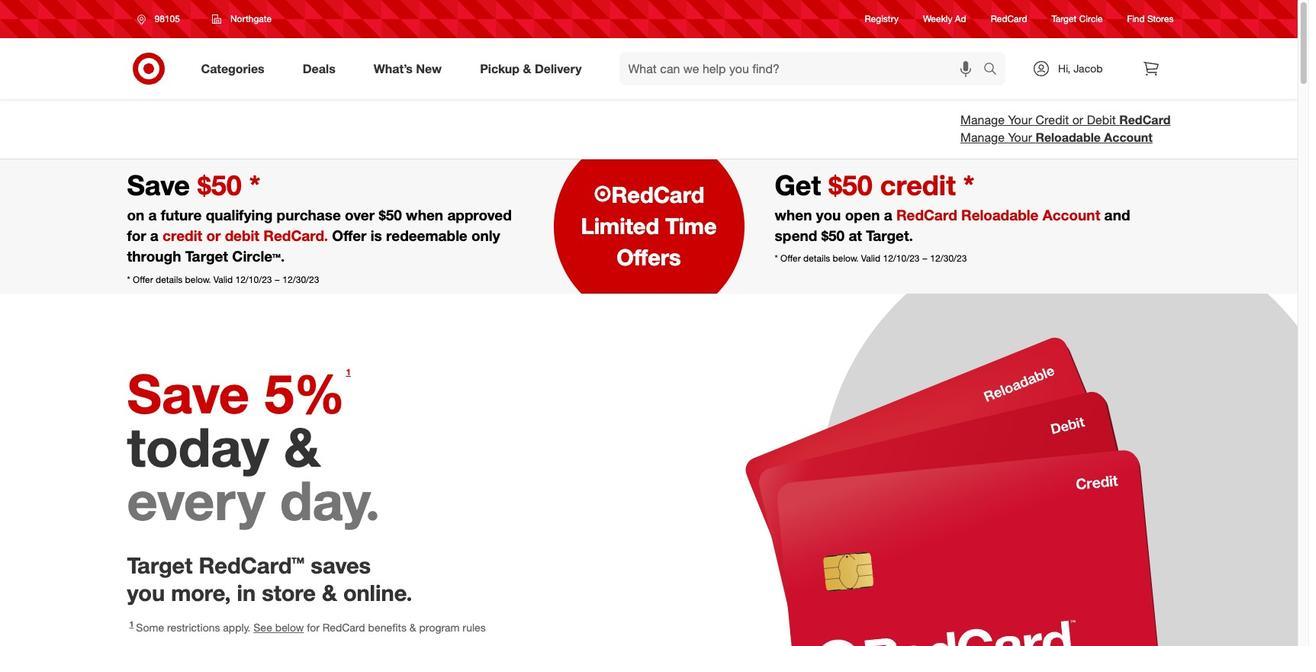 Task type: vqa. For each thing, say whether or not it's contained in the screenshot.
– corresponding to Get
yes



Task type: describe. For each thing, give the bounding box(es) containing it.
target.
[[866, 227, 913, 244]]

1 for 1
[[346, 367, 351, 377]]

redcards image
[[732, 335, 1171, 646]]

debit
[[1087, 112, 1116, 127]]

redeemable
[[386, 227, 468, 244]]

offer inside offer is redeemable only through target circle™.
[[332, 227, 367, 244]]

* up and spend $50 at target.
[[964, 168, 975, 201]]

online.
[[343, 579, 412, 607]]

only
[[472, 227, 500, 244]]

– for get
[[922, 253, 928, 264]]

* link up qualifying
[[249, 168, 260, 201]]

get
[[775, 168, 829, 201]]

what's new
[[374, 61, 442, 76]]

* down spend
[[775, 253, 778, 264]]

& inside target redcard™ saves you more, in store & online.
[[322, 579, 337, 607]]

reloadable
[[1036, 130, 1101, 145]]

saves
[[311, 551, 371, 579]]

circle
[[1079, 13, 1103, 25]]

spend
[[775, 227, 818, 244]]

target circle
[[1052, 13, 1103, 25]]

12/30/23 for save
[[283, 274, 319, 285]]

1 some restrictions apply. see below for redcard benefits & program rules
[[129, 620, 486, 634]]

0 vertical spatial you
[[816, 206, 841, 224]]

redcard inside 1 some restrictions apply. see below for redcard benefits & program rules
[[323, 621, 365, 634]]

through
[[127, 248, 181, 265]]

stores
[[1148, 13, 1174, 25]]

save for save 5%
[[127, 361, 249, 426]]

1 link
[[344, 366, 353, 383]]

5%
[[264, 361, 345, 426]]

delivery
[[535, 61, 582, 76]]

day.
[[280, 467, 380, 533]]

98105
[[155, 13, 180, 24]]

* link up and spend $50 at target.
[[964, 168, 975, 201]]

target for redcard™
[[127, 551, 193, 579]]

new
[[416, 61, 442, 76]]

every day.
[[127, 467, 380, 533]]

more,
[[171, 579, 231, 607]]

* offer details below. valid 12/10/23 – 12/30/23 for get
[[775, 253, 967, 264]]

& inside 1 some restrictions apply. see below for redcard benefits & program rules
[[410, 621, 416, 634]]

target inside offer is redeemable only through target circle™.
[[185, 248, 228, 265]]

search button
[[977, 52, 1013, 89]]

find stores link
[[1127, 13, 1174, 26]]

hi,
[[1058, 62, 1071, 75]]

rules
[[463, 621, 486, 634]]

when you open a
[[775, 206, 896, 224]]

offer for save
[[133, 274, 153, 285]]

redcard inside the manage your credit or debit redcard manage your reloadable account
[[1120, 112, 1171, 127]]

over
[[345, 206, 375, 224]]

on a future qualifying purchase over $50 when approved for a
[[127, 206, 512, 244]]

offers
[[617, 244, 681, 271]]

* link down spend
[[775, 253, 778, 264]]

and spend $50 at target.
[[775, 206, 1130, 244]]

you inside target redcard™ saves you more, in store & online.
[[127, 579, 165, 607]]

categories
[[201, 61, 265, 76]]

every
[[127, 467, 265, 533]]

find
[[1127, 13, 1145, 25]]

98105 button
[[127, 5, 196, 33]]

details for get
[[803, 253, 830, 264]]

northgate
[[230, 13, 272, 24]]

benefits
[[368, 621, 407, 634]]

redcard right ad
[[991, 13, 1027, 25]]

pickup
[[480, 61, 520, 76]]

program
[[419, 621, 460, 634]]

manage your credit or debit redcard manage your reloadable account
[[961, 112, 1171, 145]]

deals
[[303, 61, 336, 76]]

registry link
[[865, 13, 899, 26]]

12/10/23 for save
[[235, 274, 272, 285]]

when inside on a future qualifying purchase over $50 when approved for a
[[406, 206, 443, 224]]

for inside 1 some restrictions apply. see below for redcard benefits & program rules
[[307, 621, 320, 634]]

1 manage from the top
[[961, 112, 1005, 127]]

weekly
[[923, 13, 953, 25]]

$50 inside on a future qualifying purchase over $50 when approved for a
[[379, 206, 402, 224]]

purchase
[[277, 206, 341, 224]]

at
[[849, 227, 862, 244]]

* down through
[[127, 274, 130, 285]]

restrictions
[[167, 621, 220, 634]]

on
[[127, 206, 144, 224]]

weekly ad
[[923, 13, 966, 25]]

save for save
[[127, 168, 198, 201]]

details for save
[[156, 274, 183, 285]]



Task type: locate. For each thing, give the bounding box(es) containing it.
1 vertical spatial valid
[[214, 274, 233, 285]]

1 vertical spatial save
[[127, 361, 249, 426]]

0 horizontal spatial $50
[[379, 206, 402, 224]]

for down on
[[127, 227, 146, 244]]

for inside on a future qualifying purchase over $50 when approved for a
[[127, 227, 146, 244]]

offer for get
[[781, 253, 801, 264]]

offer down spend
[[781, 253, 801, 264]]

deals link
[[290, 52, 355, 85]]

a up through
[[150, 227, 159, 244]]

save
[[127, 168, 198, 201], [127, 361, 249, 426]]

redcard up time
[[612, 180, 705, 208]]

you left open
[[816, 206, 841, 224]]

qualifying
[[206, 206, 273, 224]]

limited
[[581, 212, 659, 240]]

target up more,
[[127, 551, 193, 579]]

credit
[[1036, 112, 1069, 127]]

$50
[[379, 206, 402, 224], [822, 227, 845, 244]]

0 horizontal spatial 12/10/23
[[235, 274, 272, 285]]

and
[[1105, 206, 1130, 224]]

valid for save
[[214, 274, 233, 285]]

0 vertical spatial 1
[[346, 367, 351, 377]]

1 when from the left
[[406, 206, 443, 224]]

target down future
[[185, 248, 228, 265]]

12/30/23 down and spend $50 at target.
[[930, 253, 967, 264]]

pickup & delivery
[[480, 61, 582, 76]]

0 vertical spatial offer
[[332, 227, 367, 244]]

redcard left benefits
[[323, 621, 365, 634]]

offer down through
[[133, 274, 153, 285]]

apply.
[[223, 621, 251, 634]]

target for circle
[[1052, 13, 1077, 25]]

for right below
[[307, 621, 320, 634]]

open
[[845, 206, 880, 224]]

for
[[127, 227, 146, 244], [307, 621, 320, 634]]

*
[[249, 168, 260, 201], [964, 168, 975, 201], [775, 253, 778, 264], [127, 274, 130, 285]]

1 vertical spatial 12/10/23
[[235, 274, 272, 285]]

below.
[[833, 253, 859, 264], [185, 274, 211, 285]]

valid for get
[[861, 253, 881, 264]]

0 horizontal spatial when
[[406, 206, 443, 224]]

1 horizontal spatial below.
[[833, 253, 859, 264]]

0 horizontal spatial 12/30/23
[[283, 274, 319, 285]]

what's
[[374, 61, 413, 76]]

details down spend
[[803, 253, 830, 264]]

when up redeemable
[[406, 206, 443, 224]]

1 vertical spatial below.
[[185, 274, 211, 285]]

1 horizontal spatial 12/30/23
[[930, 253, 967, 264]]

1 vertical spatial your
[[1008, 130, 1032, 145]]

2 manage from the top
[[961, 130, 1005, 145]]

– down and spend $50 at target.
[[922, 253, 928, 264]]

1 horizontal spatial * offer details below. valid 12/10/23 – 12/30/23
[[775, 253, 967, 264]]

redcard
[[991, 13, 1027, 25], [1120, 112, 1171, 127], [612, 180, 705, 208], [323, 621, 365, 634]]

0 vertical spatial save
[[127, 168, 198, 201]]

1
[[346, 367, 351, 377], [129, 620, 134, 629]]

weekly ad link
[[923, 13, 966, 26]]

12/10/23 down the circle™.
[[235, 274, 272, 285]]

$50 inside and spend $50 at target.
[[822, 227, 845, 244]]

0 vertical spatial for
[[127, 227, 146, 244]]

your left credit
[[1008, 112, 1032, 127]]

save 5%
[[127, 361, 345, 426]]

when up spend
[[775, 206, 812, 224]]

0 vertical spatial –
[[922, 253, 928, 264]]

0 horizontal spatial 1
[[129, 620, 134, 629]]

hi, jacob
[[1058, 62, 1103, 75]]

2 vertical spatial offer
[[133, 274, 153, 285]]

circle™.
[[232, 248, 285, 265]]

target left circle
[[1052, 13, 1077, 25]]

–
[[922, 253, 928, 264], [275, 274, 280, 285]]

12/30/23 for get
[[930, 253, 967, 264]]

details down through
[[156, 274, 183, 285]]

store
[[262, 579, 316, 607]]

offer is redeemable only through target circle™.
[[127, 227, 500, 265]]

2 horizontal spatial offer
[[781, 253, 801, 264]]

search
[[977, 62, 1013, 78]]

you up some
[[127, 579, 165, 607]]

12/30/23
[[930, 253, 967, 264], [283, 274, 319, 285]]

1 horizontal spatial –
[[922, 253, 928, 264]]

1 horizontal spatial for
[[307, 621, 320, 634]]

below. for save
[[185, 274, 211, 285]]

1 vertical spatial 1
[[129, 620, 134, 629]]

1 vertical spatial 12/30/23
[[283, 274, 319, 285]]

0 horizontal spatial for
[[127, 227, 146, 244]]

target redcard™ saves you more, in store & online.
[[127, 551, 412, 607]]

* offer details below. valid 12/10/23 – 12/30/23 down 'at'
[[775, 253, 967, 264]]

$50 up is
[[379, 206, 402, 224]]

0 vertical spatial target
[[1052, 13, 1077, 25]]

is
[[371, 227, 382, 244]]

* offer details below. valid 12/10/23 – 12/30/23 for save
[[127, 274, 319, 285]]

12/30/23 down offer is redeemable only through target circle™.
[[283, 274, 319, 285]]

target inside target redcard™ saves you more, in store & online.
[[127, 551, 193, 579]]

find stores
[[1127, 13, 1174, 25]]

see
[[254, 621, 272, 634]]

redcard up account
[[1120, 112, 1171, 127]]

0 vertical spatial details
[[803, 253, 830, 264]]

you
[[816, 206, 841, 224], [127, 579, 165, 607]]

offer
[[332, 227, 367, 244], [781, 253, 801, 264], [133, 274, 153, 285]]

1 vertical spatial for
[[307, 621, 320, 634]]

today &
[[127, 414, 320, 480]]

jacob
[[1074, 62, 1103, 75]]

2 your from the top
[[1008, 130, 1032, 145]]

1 horizontal spatial offer
[[332, 227, 367, 244]]

target circle link
[[1052, 13, 1103, 26]]

0 vertical spatial $50
[[379, 206, 402, 224]]

1 horizontal spatial when
[[775, 206, 812, 224]]

1 horizontal spatial 12/10/23
[[883, 253, 920, 264]]

ad
[[955, 13, 966, 25]]

0 vertical spatial below.
[[833, 253, 859, 264]]

2 vertical spatial target
[[127, 551, 193, 579]]

below. for get
[[833, 253, 859, 264]]

1 your from the top
[[1008, 112, 1032, 127]]

0 horizontal spatial details
[[156, 274, 183, 285]]

0 vertical spatial 12/10/23
[[883, 253, 920, 264]]

0 vertical spatial valid
[[861, 253, 881, 264]]

What can we help you find? suggestions appear below search field
[[619, 52, 987, 85]]

northgate button
[[202, 5, 282, 33]]

1 horizontal spatial you
[[816, 206, 841, 224]]

* up qualifying
[[249, 168, 260, 201]]

valid down the circle™.
[[214, 274, 233, 285]]

1 horizontal spatial 1
[[346, 367, 351, 377]]

0 vertical spatial 12/30/23
[[930, 253, 967, 264]]

categories link
[[188, 52, 284, 85]]

limited time offers
[[581, 212, 717, 271]]

target
[[1052, 13, 1077, 25], [185, 248, 228, 265], [127, 551, 193, 579]]

1 for 1 some restrictions apply. see below for redcard benefits & program rules
[[129, 620, 134, 629]]

0 horizontal spatial –
[[275, 274, 280, 285]]

1 vertical spatial target
[[185, 248, 228, 265]]

1 vertical spatial * offer details below. valid 12/10/23 – 12/30/23
[[127, 274, 319, 285]]

registry
[[865, 13, 899, 25]]

0 horizontal spatial below.
[[185, 274, 211, 285]]

1 vertical spatial details
[[156, 274, 183, 285]]

– down the circle™.
[[275, 274, 280, 285]]

1 horizontal spatial valid
[[861, 253, 881, 264]]

2 when from the left
[[775, 206, 812, 224]]

time
[[665, 212, 717, 240]]

12/10/23 for get
[[883, 253, 920, 264]]

12/10/23 down the target.
[[883, 253, 920, 264]]

* offer details below. valid 12/10/23 – 12/30/23
[[775, 253, 967, 264], [127, 274, 319, 285]]

1 vertical spatial –
[[275, 274, 280, 285]]

pickup & delivery link
[[467, 52, 601, 85]]

below
[[275, 621, 304, 634]]

$50 down when you open a on the right top of the page
[[822, 227, 845, 244]]

valid down 'at'
[[861, 253, 881, 264]]

* link down through
[[127, 274, 130, 285]]

0 horizontal spatial * offer details below. valid 12/10/23 – 12/30/23
[[127, 274, 319, 285]]

1 horizontal spatial details
[[803, 253, 830, 264]]

account
[[1104, 130, 1153, 145]]

redcard link
[[991, 13, 1027, 26]]

below. down future
[[185, 274, 211, 285]]

your left reloadable
[[1008, 130, 1032, 145]]

1 vertical spatial you
[[127, 579, 165, 607]]

0 horizontal spatial offer
[[133, 274, 153, 285]]

future
[[161, 206, 202, 224]]

today
[[127, 414, 269, 480]]

what's new link
[[361, 52, 461, 85]]

in
[[237, 579, 256, 607]]

1 right the 5%
[[346, 367, 351, 377]]

1 save from the top
[[127, 168, 198, 201]]

– for save
[[275, 274, 280, 285]]

below. down 'at'
[[833, 253, 859, 264]]

1 vertical spatial manage
[[961, 130, 1005, 145]]

valid
[[861, 253, 881, 264], [214, 274, 233, 285]]

* link
[[249, 168, 260, 201], [964, 168, 975, 201], [775, 253, 778, 264], [127, 274, 130, 285]]

0 vertical spatial your
[[1008, 112, 1032, 127]]

1 vertical spatial $50
[[822, 227, 845, 244]]

0 horizontal spatial valid
[[214, 274, 233, 285]]

redcard™
[[199, 551, 305, 579]]

1 left some
[[129, 620, 134, 629]]

12/10/23
[[883, 253, 920, 264], [235, 274, 272, 285]]

offer down over
[[332, 227, 367, 244]]

0 vertical spatial * offer details below. valid 12/10/23 – 12/30/23
[[775, 253, 967, 264]]

1 horizontal spatial $50
[[822, 227, 845, 244]]

approved
[[447, 206, 512, 224]]

a right on
[[148, 206, 157, 224]]

manage
[[961, 112, 1005, 127], [961, 130, 1005, 145]]

some
[[136, 621, 164, 634]]

when
[[406, 206, 443, 224], [775, 206, 812, 224]]

2 save from the top
[[127, 361, 249, 426]]

your
[[1008, 112, 1032, 127], [1008, 130, 1032, 145]]

1 vertical spatial offer
[[781, 253, 801, 264]]

1 inside 1 some restrictions apply. see below for redcard benefits & program rules
[[129, 620, 134, 629]]

* offer details below. valid 12/10/23 – 12/30/23 down the circle™.
[[127, 274, 319, 285]]

a up the target.
[[884, 206, 892, 224]]

0 horizontal spatial you
[[127, 579, 165, 607]]

0 vertical spatial manage
[[961, 112, 1005, 127]]

or
[[1073, 112, 1084, 127]]



